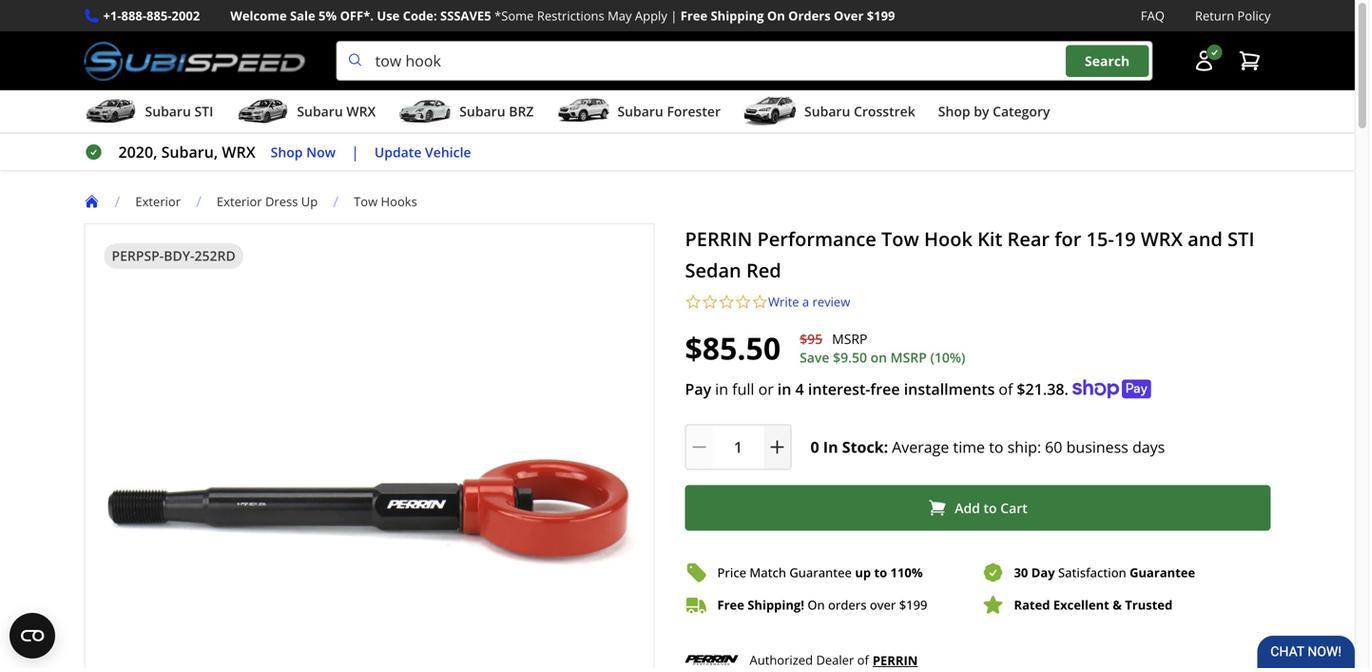 Task type: describe. For each thing, give the bounding box(es) containing it.
welcome sale 5% off*. use code: sssave5
[[230, 7, 491, 24]]

perrin performance tow hook kit rear for 15-19 wrx and sti sedan red
[[685, 226, 1255, 284]]

orders
[[789, 7, 831, 24]]

2 in from the left
[[778, 379, 792, 400]]

return policy
[[1195, 7, 1271, 24]]

return policy link
[[1195, 6, 1271, 26]]

5%
[[319, 7, 337, 24]]

tow hooks
[[354, 193, 417, 210]]

kit
[[978, 226, 1003, 252]]

home image
[[84, 194, 99, 209]]

welcome
[[230, 7, 287, 24]]

subaru,
[[161, 142, 218, 162]]

shop now link
[[271, 141, 336, 163]]

search
[[1085, 52, 1130, 70]]

price match guarantee up to 110%
[[718, 565, 923, 582]]

write
[[768, 294, 799, 311]]

performance
[[757, 226, 877, 252]]

2020,
[[118, 142, 157, 162]]

+1-888-885-2002
[[103, 7, 200, 24]]

shipping!
[[748, 597, 805, 614]]

shop by category
[[938, 102, 1050, 120]]

subaru crosstrek
[[805, 102, 916, 120]]

subaru for subaru brz
[[460, 102, 506, 120]]

110%
[[891, 565, 923, 582]]

888-
[[121, 7, 147, 24]]

shop for shop by category
[[938, 102, 971, 120]]

wrx inside subaru wrx "dropdown button"
[[347, 102, 376, 120]]

$85.50
[[685, 328, 781, 369]]

excellent
[[1054, 597, 1110, 614]]

2020, subaru, wrx
[[118, 142, 256, 162]]

installments
[[904, 379, 995, 400]]

885-
[[146, 7, 172, 24]]

return
[[1195, 7, 1235, 24]]

exterior for exterior
[[135, 193, 181, 210]]

shipping
[[711, 7, 764, 24]]

on
[[871, 349, 887, 367]]

by
[[974, 102, 990, 120]]

2 empty star image from the left
[[719, 294, 735, 311]]

0 vertical spatial $199
[[867, 7, 895, 24]]

exterior link down 2020,
[[135, 193, 181, 210]]

vehicle
[[425, 143, 471, 161]]

subaru brz button
[[399, 94, 534, 132]]

review
[[813, 294, 851, 311]]

day
[[1032, 565, 1055, 582]]

a subaru forester thumbnail image image
[[557, 97, 610, 126]]

increment image
[[768, 438, 787, 457]]

red
[[747, 257, 781, 284]]

perpsp-bdy-252rd
[[112, 247, 236, 265]]

shop pay image
[[1073, 380, 1152, 399]]

0
[[811, 437, 819, 458]]

save
[[800, 349, 830, 367]]

update vehicle button
[[375, 141, 471, 163]]

a subaru sti thumbnail image image
[[84, 97, 137, 126]]

apply
[[635, 7, 667, 24]]

decrement image
[[690, 438, 709, 457]]

$95 msrp save $9.50 on msrp (10%)
[[800, 330, 966, 367]]

off*.
[[340, 7, 374, 24]]

perpsp-bdy-252rd perrin performance rear tow hook kit red, image
[[85, 321, 654, 669]]

faq link
[[1141, 6, 1165, 26]]

faq
[[1141, 7, 1165, 24]]

subaru sti button
[[84, 94, 213, 132]]

(10%)
[[931, 349, 966, 367]]

for
[[1055, 226, 1082, 252]]

/ for exterior
[[115, 191, 120, 212]]

a subaru crosstrek thumbnail image image
[[744, 97, 797, 126]]

subaru for subaru wrx
[[297, 102, 343, 120]]

30
[[1014, 565, 1028, 582]]

0 vertical spatial on
[[767, 7, 785, 24]]

1 guarantee from the left
[[790, 565, 852, 582]]

4
[[796, 379, 804, 400]]

1 horizontal spatial free
[[718, 597, 745, 614]]

&
[[1113, 597, 1122, 614]]

subaru crosstrek button
[[744, 94, 916, 132]]

restrictions
[[537, 7, 605, 24]]

perrin
[[685, 226, 753, 252]]

4 empty star image from the left
[[752, 294, 768, 311]]

update
[[375, 143, 422, 161]]

satisfaction
[[1059, 565, 1127, 582]]

average
[[892, 437, 949, 458]]

19
[[1114, 226, 1136, 252]]

price
[[718, 565, 747, 582]]

3 empty star image from the left
[[735, 294, 752, 311]]

+1-888-885-2002 link
[[103, 6, 200, 26]]

*some
[[495, 7, 534, 24]]

empty star image
[[702, 294, 719, 311]]

search button
[[1066, 45, 1149, 77]]

write a review
[[768, 294, 851, 311]]

hooks
[[381, 193, 417, 210]]

0 horizontal spatial msrp
[[832, 330, 868, 348]]

add to cart
[[955, 499, 1028, 517]]

exterior link down "2020, subaru, wrx"
[[135, 193, 196, 210]]



Task type: locate. For each thing, give the bounding box(es) containing it.
wrx down a subaru wrx thumbnail image
[[222, 142, 256, 162]]

1 horizontal spatial $199
[[899, 597, 928, 614]]

0 horizontal spatial tow
[[354, 193, 378, 210]]

msrp
[[832, 330, 868, 348], [891, 349, 927, 367]]

.
[[1065, 379, 1069, 400]]

0 horizontal spatial sti
[[194, 102, 213, 120]]

on left orders
[[808, 597, 825, 614]]

sale
[[290, 7, 315, 24]]

0 vertical spatial free
[[681, 7, 708, 24]]

1 vertical spatial shop
[[271, 143, 303, 161]]

button image
[[1193, 50, 1216, 72]]

1 horizontal spatial |
[[671, 7, 677, 24]]

a
[[803, 294, 809, 311]]

3 subaru from the left
[[460, 102, 506, 120]]

1 vertical spatial wrx
[[222, 142, 256, 162]]

0 vertical spatial sti
[[194, 102, 213, 120]]

0 horizontal spatial $199
[[867, 7, 895, 24]]

1 in from the left
[[715, 379, 729, 400]]

5 subaru from the left
[[805, 102, 851, 120]]

None number field
[[685, 425, 792, 470]]

shop for shop now
[[271, 143, 303, 161]]

0 vertical spatial tow
[[354, 193, 378, 210]]

msrp right the on
[[891, 349, 927, 367]]

free right apply
[[681, 7, 708, 24]]

empty star image
[[685, 294, 702, 311], [719, 294, 735, 311], [735, 294, 752, 311], [752, 294, 768, 311]]

1 subaru from the left
[[145, 102, 191, 120]]

to right time
[[989, 437, 1004, 458]]

shop left now
[[271, 143, 303, 161]]

sssave5
[[440, 7, 491, 24]]

subaru wrx button
[[236, 94, 376, 132]]

60
[[1045, 437, 1063, 458]]

0 horizontal spatial guarantee
[[790, 565, 852, 582]]

on left "orders"
[[767, 7, 785, 24]]

1 horizontal spatial guarantee
[[1130, 565, 1196, 582]]

1 vertical spatial $199
[[899, 597, 928, 614]]

0 vertical spatial wrx
[[347, 102, 376, 120]]

subaru left brz
[[460, 102, 506, 120]]

*some restrictions may apply | free shipping on orders over $199
[[495, 7, 895, 24]]

rated
[[1014, 597, 1050, 614]]

crosstrek
[[854, 102, 916, 120]]

| right apply
[[671, 7, 677, 24]]

tow left hooks at the left of the page
[[354, 193, 378, 210]]

1 horizontal spatial tow
[[882, 226, 920, 252]]

cart
[[1001, 499, 1028, 517]]

exterior left dress at top left
[[217, 193, 262, 210]]

exterior
[[135, 193, 181, 210], [217, 193, 262, 210]]

1 horizontal spatial exterior
[[217, 193, 262, 210]]

30 day satisfaction guarantee
[[1014, 565, 1196, 582]]

+1-
[[103, 7, 121, 24]]

free down price
[[718, 597, 745, 614]]

2 exterior from the left
[[217, 193, 262, 210]]

up
[[301, 193, 318, 210]]

1 vertical spatial to
[[984, 499, 997, 517]]

exterior down 2020,
[[135, 193, 181, 210]]

orders
[[828, 597, 867, 614]]

0 horizontal spatial /
[[115, 191, 120, 212]]

subaru inside "dropdown button"
[[297, 102, 343, 120]]

0 horizontal spatial |
[[351, 142, 359, 162]]

/ right home icon on the top of the page
[[115, 191, 120, 212]]

2 horizontal spatial /
[[333, 191, 339, 212]]

subaru brz
[[460, 102, 534, 120]]

15-
[[1087, 226, 1114, 252]]

msrp up $9.50
[[832, 330, 868, 348]]

1 horizontal spatial /
[[196, 191, 202, 212]]

trusted
[[1125, 597, 1173, 614]]

subaru sti
[[145, 102, 213, 120]]

0 in stock: average time to ship: 60 business days
[[811, 437, 1165, 458]]

/ for tow hooks
[[333, 191, 339, 212]]

wrx up update
[[347, 102, 376, 120]]

sedan
[[685, 257, 742, 284]]

0 horizontal spatial free
[[681, 7, 708, 24]]

subaru right a subaru crosstrek thumbnail image
[[805, 102, 851, 120]]

in left 4
[[778, 379, 792, 400]]

shop
[[938, 102, 971, 120], [271, 143, 303, 161]]

1 vertical spatial sti
[[1228, 226, 1255, 252]]

a subaru wrx thumbnail image image
[[236, 97, 289, 126]]

pay
[[685, 379, 712, 400]]

4 subaru from the left
[[618, 102, 664, 120]]

0 vertical spatial shop
[[938, 102, 971, 120]]

to inside button
[[984, 499, 997, 517]]

subaru up now
[[297, 102, 343, 120]]

subaru for subaru crosstrek
[[805, 102, 851, 120]]

subaru up "2020, subaru, wrx"
[[145, 102, 191, 120]]

up
[[855, 565, 871, 582]]

0 vertical spatial |
[[671, 7, 677, 24]]

hook
[[924, 226, 973, 252]]

2 horizontal spatial wrx
[[1141, 226, 1183, 252]]

search input field
[[336, 41, 1153, 81]]

exterior dress up link
[[217, 193, 333, 210], [217, 193, 318, 210]]

sti right and
[[1228, 226, 1255, 252]]

add to cart button
[[685, 486, 1271, 531]]

exterior for exterior dress up
[[217, 193, 262, 210]]

subaru left forester
[[618, 102, 664, 120]]

a subaru brz thumbnail image image
[[399, 97, 452, 126]]

1 vertical spatial free
[[718, 597, 745, 614]]

tow left hook
[[882, 226, 920, 252]]

free
[[871, 379, 900, 400]]

forester
[[667, 102, 721, 120]]

shop inside "dropdown button"
[[938, 102, 971, 120]]

sti up subaru,
[[194, 102, 213, 120]]

to right up
[[874, 565, 888, 582]]

business
[[1067, 437, 1129, 458]]

1 vertical spatial on
[[808, 597, 825, 614]]

1 empty star image from the left
[[685, 294, 702, 311]]

$199
[[867, 7, 895, 24], [899, 597, 928, 614]]

subaru inside dropdown button
[[145, 102, 191, 120]]

tow
[[354, 193, 378, 210], [882, 226, 920, 252]]

brz
[[509, 102, 534, 120]]

free shipping! on orders over $199
[[718, 597, 928, 614]]

wrx right 19
[[1141, 226, 1183, 252]]

write a review link
[[768, 294, 851, 311]]

/ down subaru,
[[196, 191, 202, 212]]

in
[[823, 437, 838, 458]]

subispeed logo image
[[84, 41, 306, 81]]

1 / from the left
[[115, 191, 120, 212]]

/
[[115, 191, 120, 212], [196, 191, 202, 212], [333, 191, 339, 212]]

/ right 'up'
[[333, 191, 339, 212]]

1 horizontal spatial wrx
[[347, 102, 376, 120]]

subaru for subaru forester
[[618, 102, 664, 120]]

in left full
[[715, 379, 729, 400]]

policy
[[1238, 7, 1271, 24]]

over
[[834, 7, 864, 24]]

2002
[[172, 7, 200, 24]]

to
[[989, 437, 1004, 458], [984, 499, 997, 517], [874, 565, 888, 582]]

guarantee up free shipping! on orders over $199
[[790, 565, 852, 582]]

|
[[671, 7, 677, 24], [351, 142, 359, 162]]

bdy-
[[164, 247, 195, 265]]

0 horizontal spatial on
[[767, 7, 785, 24]]

$95
[[800, 330, 823, 348]]

pay in full or in 4 interest-free installments of $21.38 .
[[685, 379, 1069, 400]]

match
[[750, 565, 787, 582]]

update vehicle
[[375, 143, 471, 161]]

0 horizontal spatial wrx
[[222, 142, 256, 162]]

2 / from the left
[[196, 191, 202, 212]]

252rd
[[195, 247, 236, 265]]

or
[[759, 379, 774, 400]]

perrin image
[[685, 647, 738, 669]]

wrx inside perrin performance tow hook kit rear for 15-19 wrx and sti sedan red
[[1141, 226, 1183, 252]]

1 vertical spatial |
[[351, 142, 359, 162]]

open widget image
[[10, 613, 55, 659]]

1 horizontal spatial shop
[[938, 102, 971, 120]]

2 subaru from the left
[[297, 102, 343, 120]]

ship:
[[1008, 437, 1042, 458]]

subaru forester button
[[557, 94, 721, 132]]

guarantee up trusted
[[1130, 565, 1196, 582]]

| right now
[[351, 142, 359, 162]]

sti inside dropdown button
[[194, 102, 213, 120]]

0 horizontal spatial shop
[[271, 143, 303, 161]]

$21.38
[[1017, 379, 1065, 400]]

2 vertical spatial wrx
[[1141, 226, 1183, 252]]

add
[[955, 499, 980, 517]]

1 vertical spatial tow
[[882, 226, 920, 252]]

1 horizontal spatial msrp
[[891, 349, 927, 367]]

dress
[[265, 193, 298, 210]]

shop now
[[271, 143, 336, 161]]

subaru wrx
[[297, 102, 376, 120]]

sti inside perrin performance tow hook kit rear for 15-19 wrx and sti sedan red
[[1228, 226, 1255, 252]]

tow inside perrin performance tow hook kit rear for 15-19 wrx and sti sedan red
[[882, 226, 920, 252]]

2 vertical spatial to
[[874, 565, 888, 582]]

full
[[732, 379, 755, 400]]

shop left by
[[938, 102, 971, 120]]

3 / from the left
[[333, 191, 339, 212]]

1 horizontal spatial in
[[778, 379, 792, 400]]

perpsp-
[[112, 247, 164, 265]]

0 horizontal spatial in
[[715, 379, 729, 400]]

1 horizontal spatial sti
[[1228, 226, 1255, 252]]

0 vertical spatial to
[[989, 437, 1004, 458]]

rear
[[1008, 226, 1050, 252]]

0 horizontal spatial exterior
[[135, 193, 181, 210]]

2 guarantee from the left
[[1130, 565, 1196, 582]]

and
[[1188, 226, 1223, 252]]

/ for exterior dress up
[[196, 191, 202, 212]]

subaru forester
[[618, 102, 721, 120]]

exterior dress up
[[217, 193, 318, 210]]

1 horizontal spatial on
[[808, 597, 825, 614]]

on
[[767, 7, 785, 24], [808, 597, 825, 614]]

days
[[1133, 437, 1165, 458]]

to right add
[[984, 499, 997, 517]]

1 exterior from the left
[[135, 193, 181, 210]]

subaru for subaru sti
[[145, 102, 191, 120]]

interest-
[[808, 379, 871, 400]]

of
[[999, 379, 1013, 400]]



Task type: vqa. For each thing, say whether or not it's contained in the screenshot.
STI inside PERRIN PERFORMANCE TOW HOOK KIT REAR FOR 15-19 WRX AND STI SEDAN RED
yes



